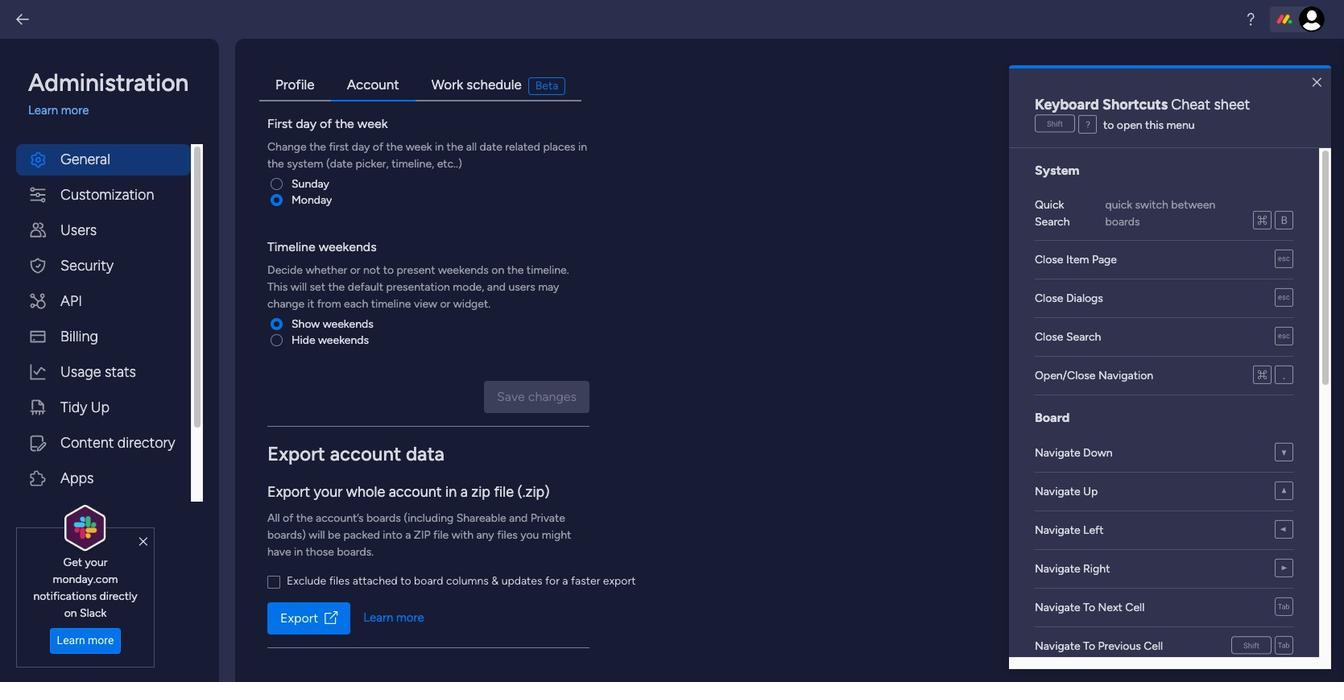 Task type: describe. For each thing, give the bounding box(es) containing it.
0 vertical spatial learn more link
[[28, 102, 203, 120]]

export account data
[[268, 442, 445, 465]]

v2 shortcuts dot image
[[1276, 367, 1294, 385]]

navigate left
[[1035, 524, 1104, 537]]

v2 export image
[[325, 612, 338, 625]]

search for close
[[1067, 330, 1102, 344]]

boards inside quick switch between boards
[[1106, 215, 1141, 229]]

usage stats
[[60, 363, 136, 381]]

sheet
[[1215, 96, 1251, 114]]

content
[[60, 434, 114, 452]]

v2 shortcuts command image
[[1254, 367, 1272, 385]]

0 vertical spatial day
[[296, 116, 317, 131]]

and inside all of the account's boards (including shareable and private boards) will be packed into a zip file with any files you might have in those boards.
[[509, 511, 528, 525]]

the up system
[[310, 140, 326, 154]]

export for export your whole account in a zip file (.zip)
[[268, 483, 310, 501]]

schedule
[[467, 77, 522, 93]]

2 horizontal spatial a
[[563, 574, 568, 588]]

board
[[1035, 410, 1070, 425]]

the up "users"
[[507, 263, 524, 277]]

get
[[63, 556, 82, 570]]

your for export
[[314, 483, 343, 501]]

those
[[306, 545, 334, 559]]

export button
[[268, 602, 351, 635]]

in left zip
[[446, 483, 457, 501]]

2 v2 shortcuts tab image from the top
[[1276, 637, 1294, 656]]

quick
[[1106, 198, 1133, 212]]

general
[[60, 150, 110, 168]]

from
[[317, 297, 341, 311]]

exclude files attached to board columns & updates for a faster export
[[287, 574, 636, 588]]

hide weekends
[[292, 333, 369, 347]]

administration learn more
[[28, 68, 189, 118]]

users
[[60, 221, 97, 239]]

help
[[1222, 642, 1251, 658]]

with
[[452, 528, 474, 542]]

view
[[414, 297, 437, 311]]

quick search
[[1035, 198, 1070, 229]]

any
[[477, 528, 495, 542]]

navigate for navigate up
[[1035, 485, 1081, 499]]

users
[[509, 280, 536, 294]]

each
[[344, 297, 368, 311]]

&
[[492, 574, 499, 588]]

more for learn more button
[[88, 634, 114, 647]]

widget.
[[453, 297, 491, 311]]

close for close dialogs
[[1035, 292, 1064, 305]]

mode,
[[453, 280, 485, 294]]

boards.
[[337, 545, 374, 559]]

v2 shortcuts esc image for close search
[[1276, 328, 1294, 346]]

1 horizontal spatial to
[[401, 574, 411, 588]]

quick switch between boards
[[1106, 198, 1216, 229]]

it
[[308, 297, 314, 311]]

v2 shortcuts esc image
[[1276, 289, 1294, 308]]

work schedule
[[432, 77, 522, 93]]

the up the timeline,
[[386, 140, 403, 154]]

of inside change the first day of the week in the all date related places in the system (date picker, timeline, etc..)
[[373, 140, 384, 154]]

monday
[[292, 193, 332, 207]]

v2 shortcuts command image
[[1254, 212, 1272, 230]]

v2 shortcuts esc image for close item page
[[1276, 251, 1294, 269]]

timeline
[[268, 239, 316, 254]]

learn for learn more link to the bottom
[[364, 611, 393, 625]]

shareable
[[457, 511, 507, 525]]

cell for navigate to previous cell
[[1144, 640, 1164, 653]]

open/close navigation
[[1035, 369, 1154, 383]]

to open this menu
[[1104, 118, 1195, 132]]

0 vertical spatial week
[[358, 116, 388, 131]]

content directory
[[60, 434, 175, 452]]

directory
[[118, 434, 175, 452]]

presentation
[[386, 280, 450, 294]]

places
[[543, 140, 576, 154]]

navigate right
[[1035, 562, 1111, 576]]

sunday
[[292, 177, 329, 191]]

weekends for hide weekends
[[318, 333, 369, 347]]

decide
[[268, 263, 303, 277]]

0 vertical spatial account
[[330, 442, 401, 465]]

slack
[[80, 607, 107, 620]]

set
[[310, 280, 326, 294]]

2 horizontal spatial to
[[1104, 118, 1115, 132]]

general button
[[16, 144, 191, 175]]

customization
[[60, 186, 154, 203]]

v2 shortcuts b image
[[1276, 212, 1294, 230]]

the down change
[[268, 157, 284, 170]]

attached
[[353, 574, 398, 588]]

open/close
[[1035, 369, 1096, 383]]

for
[[545, 574, 560, 588]]

boards inside all of the account's boards (including shareable and private boards) will be packed into a zip file with any files you might have in those boards.
[[367, 511, 401, 525]]

decide whether or not to present weekends on the timeline. this will set the default presentation mode, and users may change it from each timeline view or widget.
[[268, 263, 569, 311]]

keyboard shortcuts cheat sheet
[[1035, 96, 1251, 114]]

hide
[[292, 333, 316, 347]]

previous
[[1099, 640, 1142, 653]]

search for quick
[[1035, 215, 1070, 229]]

learn more for learn more link to the bottom
[[364, 611, 424, 625]]

switch
[[1136, 198, 1169, 212]]

navigate to next cell
[[1035, 601, 1145, 615]]

tidy up
[[60, 398, 110, 416]]

export for export account data
[[268, 442, 325, 465]]

1 vertical spatial files
[[329, 574, 350, 588]]

related
[[505, 140, 541, 154]]

(date
[[326, 157, 353, 170]]

week inside change the first day of the week in the all date related places in the system (date picker, timeline, etc..)
[[406, 140, 432, 154]]

navigate for navigate to previous cell
[[1035, 640, 1081, 653]]

all
[[466, 140, 477, 154]]

cheat
[[1172, 96, 1211, 114]]

in inside all of the account's boards (including shareable and private boards) will be packed into a zip file with any files you might have in those boards.
[[294, 545, 303, 559]]

on inside decide whether or not to present weekends on the timeline. this will set the default presentation mode, and users may change it from each timeline view or widget.
[[492, 263, 505, 277]]

timeline.
[[527, 263, 569, 277]]

first
[[329, 140, 349, 154]]

the up from
[[328, 280, 345, 294]]

private
[[531, 511, 566, 525]]

etc..)
[[437, 157, 462, 170]]

close item page
[[1035, 253, 1118, 267]]

the inside all of the account's boards (including shareable and private boards) will be packed into a zip file with any files you might have in those boards.
[[296, 511, 313, 525]]

back to workspace image
[[15, 11, 31, 27]]

whether
[[306, 263, 348, 277]]

close for close item page
[[1035, 253, 1064, 267]]

1 vertical spatial account
[[389, 483, 442, 501]]

(including
[[404, 511, 454, 525]]

whole
[[346, 483, 385, 501]]

date
[[480, 140, 503, 154]]

this
[[268, 280, 288, 294]]

shortcuts
[[1103, 96, 1169, 114]]

next
[[1099, 601, 1123, 615]]

apps button
[[16, 463, 191, 494]]

present
[[397, 263, 435, 277]]

dialogs
[[1067, 292, 1104, 305]]

navigate up
[[1035, 485, 1099, 499]]

work
[[432, 77, 463, 93]]

navigate for navigate right
[[1035, 562, 1081, 576]]

administration
[[28, 68, 189, 97]]

navigate for navigate down
[[1035, 446, 1081, 460]]

navigate to previous cell
[[1035, 640, 1164, 653]]

in right the places on the top left
[[579, 140, 588, 154]]

to for next
[[1084, 601, 1096, 615]]



Task type: vqa. For each thing, say whether or not it's contained in the screenshot.
monday.com
yes



Task type: locate. For each thing, give the bounding box(es) containing it.
on down the notifications
[[64, 607, 77, 620]]

dapulse x slim image
[[1313, 75, 1322, 91], [139, 535, 147, 549]]

will left set
[[291, 280, 307, 294]]

of right "all"
[[283, 511, 294, 525]]

or
[[350, 263, 361, 277], [440, 297, 451, 311]]

1 horizontal spatial will
[[309, 528, 325, 542]]

account link
[[331, 71, 416, 101]]

1 vertical spatial close
[[1035, 292, 1064, 305]]

0 vertical spatial cell
[[1126, 601, 1145, 615]]

1 to from the top
[[1084, 601, 1096, 615]]

0 vertical spatial v2 shortcuts tab image
[[1276, 599, 1294, 617]]

1 vertical spatial your
[[85, 556, 108, 570]]

on inside get your monday.com notifications directly on slack
[[64, 607, 77, 620]]

0 vertical spatial of
[[320, 116, 332, 131]]

0 vertical spatial up
[[91, 398, 110, 416]]

2 horizontal spatial of
[[373, 140, 384, 154]]

or left the not
[[350, 263, 361, 277]]

week down account 'link'
[[358, 116, 388, 131]]

1 vertical spatial of
[[373, 140, 384, 154]]

1 vertical spatial a
[[405, 528, 411, 542]]

learn more button
[[50, 628, 121, 654]]

a left zip
[[461, 483, 468, 501]]

files
[[497, 528, 518, 542], [329, 574, 350, 588]]

1 vertical spatial to
[[383, 263, 394, 277]]

to left board
[[401, 574, 411, 588]]

file
[[494, 483, 514, 501], [434, 528, 449, 542]]

will up those
[[309, 528, 325, 542]]

v2 shortcuts tab image right help
[[1276, 637, 1294, 656]]

show
[[292, 317, 320, 331]]

0 vertical spatial your
[[314, 483, 343, 501]]

your for get
[[85, 556, 108, 570]]

export
[[268, 442, 325, 465], [268, 483, 310, 501], [280, 610, 318, 626]]

the up boards)
[[296, 511, 313, 525]]

0 horizontal spatial dapulse x slim image
[[139, 535, 147, 549]]

notifications
[[33, 590, 97, 603]]

4 navigate from the top
[[1035, 562, 1081, 576]]

0 horizontal spatial up
[[91, 398, 110, 416]]

faster
[[571, 574, 601, 588]]

1 vertical spatial v2 shortcuts tab image
[[1276, 637, 1294, 656]]

v2 shortcuts esc image
[[1276, 251, 1294, 269], [1276, 328, 1294, 346]]

2 vertical spatial to
[[401, 574, 411, 588]]

change
[[268, 297, 305, 311]]

up
[[91, 398, 110, 416], [1084, 485, 1099, 499]]

monday.com
[[53, 573, 118, 586]]

page
[[1093, 253, 1118, 267]]

navigate left left
[[1035, 524, 1081, 537]]

v2 shortcuts esc image up "v2 shortcuts dot" icon
[[1276, 328, 1294, 346]]

cell right next
[[1126, 601, 1145, 615]]

0 vertical spatial learn more
[[364, 611, 424, 625]]

customization button
[[16, 179, 191, 211]]

v2 shortcuts down image
[[1276, 444, 1294, 463]]

stats
[[105, 363, 136, 381]]

1 horizontal spatial on
[[492, 263, 505, 277]]

to inside decide whether or not to present weekends on the timeline. this will set the default presentation mode, and users may change it from each timeline view or widget.
[[383, 263, 394, 277]]

0 vertical spatial close
[[1035, 253, 1064, 267]]

apps
[[60, 469, 94, 487]]

0 horizontal spatial learn more link
[[28, 102, 203, 120]]

learn down administration
[[28, 103, 58, 118]]

0 horizontal spatial to
[[383, 263, 394, 277]]

more inside administration learn more
[[61, 103, 89, 118]]

weekends up "whether"
[[319, 239, 377, 254]]

2 vertical spatial of
[[283, 511, 294, 525]]

0 horizontal spatial your
[[85, 556, 108, 570]]

0 vertical spatial will
[[291, 280, 307, 294]]

on
[[492, 263, 505, 277], [64, 607, 77, 620]]

1 horizontal spatial and
[[509, 511, 528, 525]]

learn more link
[[28, 102, 203, 120], [364, 609, 424, 627]]

a
[[461, 483, 468, 501], [405, 528, 411, 542], [563, 574, 568, 588]]

cell for navigate to next cell
[[1126, 601, 1145, 615]]

2 navigate from the top
[[1035, 485, 1081, 499]]

this
[[1146, 118, 1164, 132]]

will
[[291, 280, 307, 294], [309, 528, 325, 542]]

more down board
[[396, 611, 424, 625]]

to left next
[[1084, 601, 1096, 615]]

learn more for learn more button
[[57, 634, 114, 647]]

zip
[[414, 528, 431, 542]]

a right for
[[563, 574, 568, 588]]

file inside all of the account's boards (including shareable and private boards) will be packed into a zip file with any files you might have in those boards.
[[434, 528, 449, 542]]

the up first
[[335, 116, 354, 131]]

timeline weekends
[[268, 239, 377, 254]]

day right first
[[296, 116, 317, 131]]

export for export
[[280, 610, 318, 626]]

1 horizontal spatial week
[[406, 140, 432, 154]]

navigation
[[1099, 369, 1154, 383]]

file right zip
[[494, 483, 514, 501]]

file right zip on the left bottom of page
[[434, 528, 449, 542]]

item
[[1067, 253, 1090, 267]]

weekends for timeline weekends
[[319, 239, 377, 254]]

1 vertical spatial search
[[1067, 330, 1102, 344]]

0 horizontal spatial files
[[329, 574, 350, 588]]

of inside all of the account's boards (including shareable and private boards) will be packed into a zip file with any files you might have in those boards.
[[283, 511, 294, 525]]

learn more inside learn more button
[[57, 634, 114, 647]]

1 horizontal spatial day
[[352, 140, 370, 154]]

0 vertical spatial more
[[61, 103, 89, 118]]

1 horizontal spatial learn more link
[[364, 609, 424, 627]]

cell
[[1126, 601, 1145, 615], [1144, 640, 1164, 653]]

learn more link down "attached"
[[364, 609, 424, 627]]

in
[[435, 140, 444, 154], [579, 140, 588, 154], [446, 483, 457, 501], [294, 545, 303, 559]]

security button
[[16, 250, 191, 282]]

0 horizontal spatial and
[[487, 280, 506, 294]]

2 vertical spatial export
[[280, 610, 318, 626]]

learn more down "attached"
[[364, 611, 424, 625]]

more down slack
[[88, 634, 114, 647]]

billing
[[60, 328, 98, 345]]

learn
[[28, 103, 58, 118], [364, 611, 393, 625], [57, 634, 85, 647]]

0 vertical spatial file
[[494, 483, 514, 501]]

learn inside button
[[57, 634, 85, 647]]

content directory button
[[16, 427, 191, 459]]

show weekends
[[292, 317, 374, 331]]

the
[[335, 116, 354, 131], [310, 140, 326, 154], [386, 140, 403, 154], [447, 140, 464, 154], [268, 157, 284, 170], [507, 263, 524, 277], [328, 280, 345, 294], [296, 511, 313, 525]]

learn for learn more button
[[57, 634, 85, 647]]

a inside all of the account's boards (including shareable and private boards) will be packed into a zip file with any files you might have in those boards.
[[405, 528, 411, 542]]

0 horizontal spatial week
[[358, 116, 388, 131]]

your inside get your monday.com notifications directly on slack
[[85, 556, 108, 570]]

your up monday.com
[[85, 556, 108, 570]]

navigate left right
[[1035, 562, 1081, 576]]

usage
[[60, 363, 101, 381]]

weekends up mode,
[[438, 263, 489, 277]]

api button
[[16, 286, 191, 317]]

1 horizontal spatial boards
[[1106, 215, 1141, 229]]

2 close from the top
[[1035, 292, 1064, 305]]

1 vertical spatial cell
[[1144, 640, 1164, 653]]

1 navigate from the top
[[1035, 446, 1081, 460]]

menu
[[1167, 118, 1195, 132]]

week up the timeline,
[[406, 140, 432, 154]]

1 close from the top
[[1035, 253, 1064, 267]]

1 horizontal spatial or
[[440, 297, 451, 311]]

1 vertical spatial or
[[440, 297, 451, 311]]

your up account's
[[314, 483, 343, 501]]

(.zip)
[[518, 483, 550, 501]]

down
[[1084, 446, 1113, 460]]

navigate down board on the bottom
[[1035, 446, 1081, 460]]

up for navigate up
[[1084, 485, 1099, 499]]

0 vertical spatial on
[[492, 263, 505, 277]]

more down administration
[[61, 103, 89, 118]]

day up picker,
[[352, 140, 370, 154]]

a left zip on the left bottom of page
[[405, 528, 411, 542]]

will inside decide whether or not to present weekends on the timeline. this will set the default presentation mode, and users may change it from each timeline view or widget.
[[291, 280, 307, 294]]

learn down slack
[[57, 634, 85, 647]]

learn down "attached"
[[364, 611, 393, 625]]

timeline,
[[392, 157, 434, 170]]

search down quick
[[1035, 215, 1070, 229]]

right
[[1084, 562, 1111, 576]]

directly
[[99, 590, 137, 603]]

1 vertical spatial file
[[434, 528, 449, 542]]

2 to from the top
[[1084, 640, 1096, 653]]

navigate for navigate to next cell
[[1035, 601, 1081, 615]]

v2 shortcuts up image
[[1276, 483, 1294, 501]]

packed
[[344, 528, 380, 542]]

of up picker,
[[373, 140, 384, 154]]

in up the etc..)
[[435, 140, 444, 154]]

1 horizontal spatial up
[[1084, 485, 1099, 499]]

v2 shortcuts left image
[[1276, 521, 1294, 540]]

close search
[[1035, 330, 1102, 344]]

0 vertical spatial a
[[461, 483, 468, 501]]

navigate up navigate left
[[1035, 485, 1081, 499]]

5 navigate from the top
[[1035, 601, 1081, 615]]

default
[[348, 280, 384, 294]]

2 vertical spatial close
[[1035, 330, 1064, 344]]

boards
[[1106, 215, 1141, 229], [367, 511, 401, 525]]

1 vertical spatial boards
[[367, 511, 401, 525]]

0 horizontal spatial learn more
[[57, 634, 114, 647]]

1 horizontal spatial a
[[461, 483, 468, 501]]

weekends
[[319, 239, 377, 254], [438, 263, 489, 277], [323, 317, 374, 331], [318, 333, 369, 347]]

and
[[487, 280, 506, 294], [509, 511, 528, 525]]

keyboard
[[1035, 96, 1100, 114]]

columns
[[446, 574, 489, 588]]

close up the open/close
[[1035, 330, 1064, 344]]

and up you
[[509, 511, 528, 525]]

1 v2 shortcuts tab image from the top
[[1276, 599, 1294, 617]]

search down dialogs
[[1067, 330, 1102, 344]]

up inside button
[[91, 398, 110, 416]]

up for tidy up
[[91, 398, 110, 416]]

tidy up button
[[16, 392, 191, 423]]

the left all
[[447, 140, 464, 154]]

you
[[521, 528, 539, 542]]

profile link
[[259, 71, 331, 101]]

1 vertical spatial on
[[64, 607, 77, 620]]

1 vertical spatial learn more link
[[364, 609, 424, 627]]

v2 shortcuts tab image
[[1276, 599, 1294, 617], [1276, 637, 1294, 656]]

weekends down show weekends
[[318, 333, 369, 347]]

0 vertical spatial and
[[487, 280, 506, 294]]

close for close search
[[1035, 330, 1064, 344]]

account up the (including
[[389, 483, 442, 501]]

boards up into
[[367, 511, 401, 525]]

0 vertical spatial or
[[350, 263, 361, 277]]

1 horizontal spatial files
[[497, 528, 518, 542]]

data
[[406, 442, 445, 465]]

0 horizontal spatial day
[[296, 116, 317, 131]]

export inside button
[[280, 610, 318, 626]]

open
[[1117, 118, 1143, 132]]

1 vertical spatial dapulse x slim image
[[139, 535, 147, 549]]

1 vertical spatial v2 shortcuts esc image
[[1276, 328, 1294, 346]]

weekends for show weekends
[[323, 317, 374, 331]]

1 vertical spatial more
[[396, 611, 424, 625]]

between
[[1172, 198, 1216, 212]]

2 vertical spatial a
[[563, 574, 568, 588]]

zip
[[472, 483, 491, 501]]

1 vertical spatial week
[[406, 140, 432, 154]]

0 horizontal spatial file
[[434, 528, 449, 542]]

more inside button
[[88, 634, 114, 647]]

1 vertical spatial up
[[1084, 485, 1099, 499]]

files right exclude at the left bottom of the page
[[329, 574, 350, 588]]

2 vertical spatial more
[[88, 634, 114, 647]]

export your whole account in a zip file (.zip)
[[268, 483, 550, 501]]

3 navigate from the top
[[1035, 524, 1081, 537]]

6 navigate from the top
[[1035, 640, 1081, 653]]

files inside all of the account's boards (including shareable and private boards) will be packed into a zip file with any files you might have in those boards.
[[497, 528, 518, 542]]

1 horizontal spatial file
[[494, 483, 514, 501]]

navigate down navigate right
[[1035, 601, 1081, 615]]

first day of the week
[[268, 116, 388, 131]]

0 horizontal spatial of
[[283, 511, 294, 525]]

1 horizontal spatial learn more
[[364, 611, 424, 625]]

weekends down each
[[323, 317, 374, 331]]

and left "users"
[[487, 280, 506, 294]]

0 vertical spatial files
[[497, 528, 518, 542]]

0 vertical spatial v2 shortcuts esc image
[[1276, 251, 1294, 269]]

be
[[328, 528, 341, 542]]

may
[[538, 280, 560, 294]]

to left previous
[[1084, 640, 1096, 653]]

navigate for navigate left
[[1035, 524, 1081, 537]]

0 vertical spatial to
[[1104, 118, 1115, 132]]

and inside decide whether or not to present weekends on the timeline. this will set the default presentation mode, and users may change it from each timeline view or widget.
[[487, 280, 506, 294]]

dapulse x slim image down apps button at the bottom
[[139, 535, 147, 549]]

1 vertical spatial export
[[268, 483, 310, 501]]

profile
[[276, 77, 315, 93]]

1 vertical spatial learn more
[[57, 634, 114, 647]]

day inside change the first day of the week in the all date related places in the system (date picker, timeline, etc..)
[[352, 140, 370, 154]]

0 vertical spatial to
[[1084, 601, 1096, 615]]

1 horizontal spatial your
[[314, 483, 343, 501]]

to left open
[[1104, 118, 1115, 132]]

to right the not
[[383, 263, 394, 277]]

api
[[60, 292, 82, 310]]

2 v2 shortcuts esc image from the top
[[1276, 328, 1294, 346]]

files right 'any'
[[497, 528, 518, 542]]

close left item
[[1035, 253, 1064, 267]]

v2 shortcuts esc image down v2 shortcuts b icon
[[1276, 251, 1294, 269]]

0 vertical spatial dapulse x slim image
[[1313, 75, 1322, 91]]

1 horizontal spatial dapulse x slim image
[[1313, 75, 1322, 91]]

0 vertical spatial boards
[[1106, 215, 1141, 229]]

export
[[603, 574, 636, 588]]

weekends inside decide whether or not to present weekends on the timeline. this will set the default presentation mode, and users may change it from each timeline view or widget.
[[438, 263, 489, 277]]

learn more link down administration
[[28, 102, 203, 120]]

boards)
[[268, 528, 306, 542]]

v2 shortcuts right image
[[1276, 560, 1294, 579]]

users button
[[16, 215, 191, 246]]

up right tidy
[[91, 398, 110, 416]]

0 horizontal spatial boards
[[367, 511, 401, 525]]

1 vertical spatial learn
[[364, 611, 393, 625]]

dapulse x slim image down tara schultz icon
[[1313, 75, 1322, 91]]

account
[[347, 77, 399, 93]]

v2 shortcuts tab image down 'v2 shortcuts right' icon
[[1276, 599, 1294, 617]]

close left dialogs
[[1035, 292, 1064, 305]]

0 horizontal spatial on
[[64, 607, 77, 620]]

of up first
[[320, 116, 332, 131]]

will inside all of the account's boards (including shareable and private boards) will be packed into a zip file with any files you might have in those boards.
[[309, 528, 325, 542]]

0 horizontal spatial will
[[291, 280, 307, 294]]

exclude
[[287, 574, 326, 588]]

change
[[268, 140, 307, 154]]

left
[[1084, 524, 1104, 537]]

0 vertical spatial learn
[[28, 103, 58, 118]]

up up left
[[1084, 485, 1099, 499]]

0 horizontal spatial a
[[405, 528, 411, 542]]

tara schultz image
[[1300, 6, 1326, 32]]

more for learn more link to the bottom
[[396, 611, 424, 625]]

1 horizontal spatial of
[[320, 116, 332, 131]]

1 vertical spatial to
[[1084, 640, 1096, 653]]

1 vertical spatial and
[[509, 511, 528, 525]]

on left timeline.
[[492, 263, 505, 277]]

help image
[[1243, 11, 1259, 27]]

account up "whole"
[[330, 442, 401, 465]]

cell right previous
[[1144, 640, 1164, 653]]

have
[[268, 545, 291, 559]]

1 v2 shortcuts esc image from the top
[[1276, 251, 1294, 269]]

into
[[383, 528, 403, 542]]

0 horizontal spatial or
[[350, 263, 361, 277]]

in right have
[[294, 545, 303, 559]]

3 close from the top
[[1035, 330, 1064, 344]]

0 vertical spatial search
[[1035, 215, 1070, 229]]

change the first day of the week in the all date related places in the system (date picker, timeline, etc..)
[[268, 140, 588, 170]]

boards down quick
[[1106, 215, 1141, 229]]

0 vertical spatial export
[[268, 442, 325, 465]]

1 vertical spatial day
[[352, 140, 370, 154]]

learn more down slack
[[57, 634, 114, 647]]

navigate down navigate to next cell
[[1035, 640, 1081, 653]]

1 vertical spatial will
[[309, 528, 325, 542]]

or right view
[[440, 297, 451, 311]]

2 vertical spatial learn
[[57, 634, 85, 647]]

v2 shortcuts question mark image
[[1079, 116, 1097, 135]]

learn inside administration learn more
[[28, 103, 58, 118]]

to for previous
[[1084, 640, 1096, 653]]



